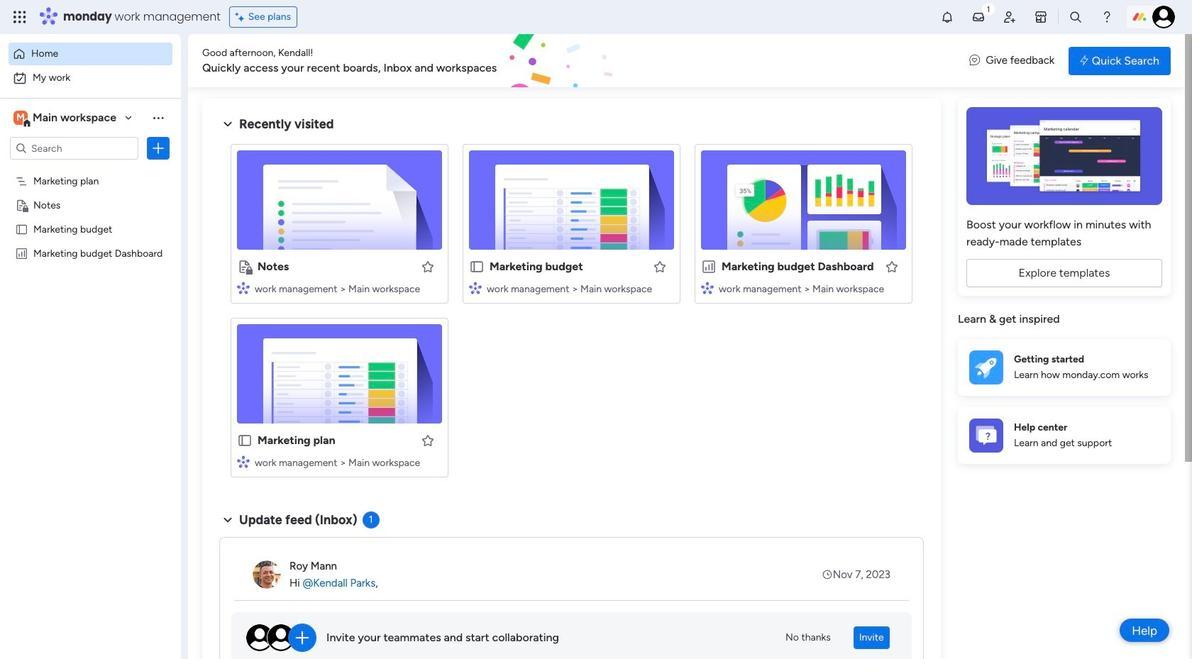 Task type: describe. For each thing, give the bounding box(es) containing it.
close recently visited image
[[219, 116, 236, 133]]

private board image
[[15, 198, 28, 212]]

roy mann image
[[253, 561, 281, 589]]

update feed image
[[972, 10, 986, 24]]

close update feed (inbox) image
[[219, 512, 236, 529]]

0 horizontal spatial public dashboard image
[[15, 246, 28, 260]]

1 horizontal spatial public dashboard image
[[701, 259, 717, 275]]

2 add to favorites image from the left
[[653, 259, 667, 274]]

workspace image
[[13, 110, 28, 126]]

monday marketplace image
[[1034, 10, 1048, 24]]

invite members image
[[1003, 10, 1017, 24]]

workspace options image
[[151, 111, 165, 125]]

quick search results list box
[[219, 133, 924, 495]]

1 element
[[362, 512, 379, 529]]

add to favorites image
[[421, 433, 435, 448]]

v2 user feedback image
[[970, 53, 980, 69]]

help image
[[1100, 10, 1114, 24]]

public board image for add to favorites icon
[[237, 433, 253, 449]]

search everything image
[[1069, 10, 1083, 24]]



Task type: vqa. For each thing, say whether or not it's contained in the screenshot.
'Learn more'
no



Task type: locate. For each thing, give the bounding box(es) containing it.
add to favorites image
[[421, 259, 435, 274], [653, 259, 667, 274], [885, 259, 899, 274]]

option
[[9, 43, 172, 65], [9, 67, 172, 89], [0, 168, 181, 171]]

1 vertical spatial public board image
[[469, 259, 485, 275]]

1 horizontal spatial add to favorites image
[[653, 259, 667, 274]]

1 horizontal spatial public board image
[[237, 433, 253, 449]]

0 vertical spatial public board image
[[15, 222, 28, 236]]

options image
[[151, 141, 165, 155]]

add to favorites image for public dashboard icon to the right
[[885, 259, 899, 274]]

2 vertical spatial option
[[0, 168, 181, 171]]

private board image
[[237, 259, 253, 275]]

0 vertical spatial option
[[9, 43, 172, 65]]

add to favorites image for private board image
[[421, 259, 435, 274]]

kendall parks image
[[1153, 6, 1175, 28]]

help center element
[[958, 407, 1171, 464]]

0 horizontal spatial add to favorites image
[[421, 259, 435, 274]]

list box
[[0, 166, 181, 457]]

getting started element
[[958, 339, 1171, 396]]

1 add to favorites image from the left
[[421, 259, 435, 274]]

0 horizontal spatial public board image
[[15, 222, 28, 236]]

templates image image
[[971, 107, 1158, 205]]

2 horizontal spatial public board image
[[469, 259, 485, 275]]

1 image
[[982, 1, 995, 17]]

public board image for 2nd add to favorites image
[[469, 259, 485, 275]]

1 vertical spatial option
[[9, 67, 172, 89]]

2 horizontal spatial add to favorites image
[[885, 259, 899, 274]]

workspace selection element
[[13, 109, 119, 128]]

public dashboard image
[[15, 246, 28, 260], [701, 259, 717, 275]]

select product image
[[13, 10, 27, 24]]

Search in workspace field
[[30, 140, 119, 157]]

notifications image
[[940, 10, 955, 24]]

3 add to favorites image from the left
[[885, 259, 899, 274]]

2 vertical spatial public board image
[[237, 433, 253, 449]]

public board image
[[15, 222, 28, 236], [469, 259, 485, 275], [237, 433, 253, 449]]

see plans image
[[235, 9, 248, 25]]

v2 bolt switch image
[[1080, 53, 1089, 68]]



